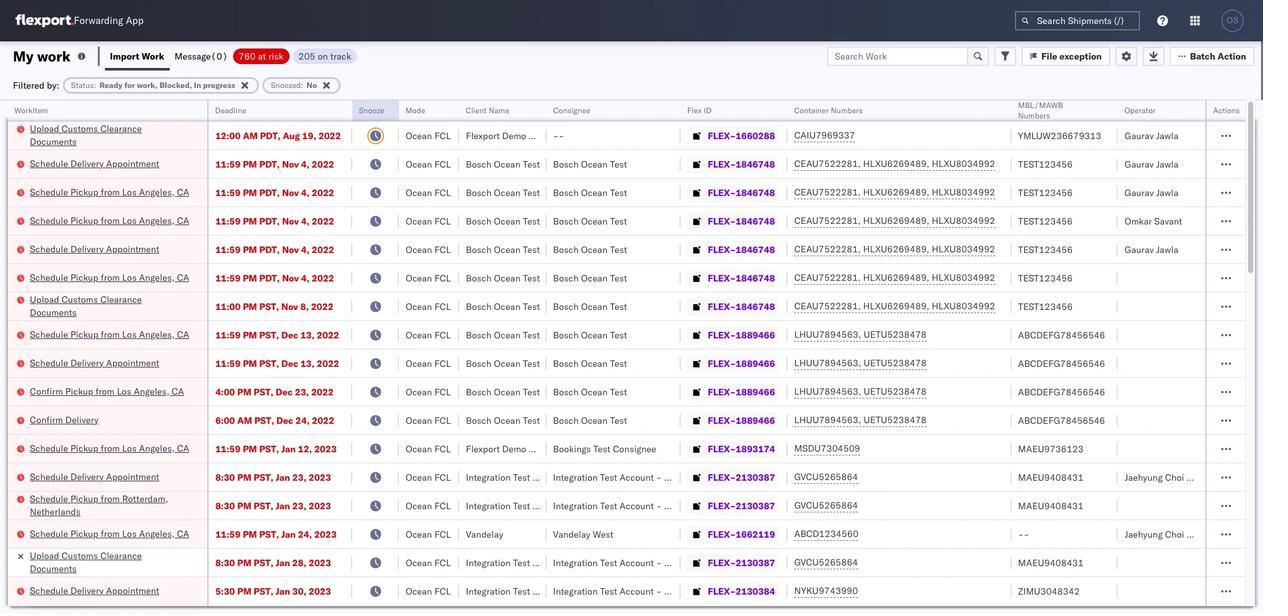 Task type: locate. For each thing, give the bounding box(es) containing it.
2 upload from the top
[[30, 294, 59, 305]]

11:59 pm pst, dec 13, 2022 up 4:00 pm pst, dec 23, 2022
[[215, 358, 339, 370]]

1 vertical spatial documents
[[30, 307, 77, 318]]

8:30 up "11:59 pm pst, jan 24, 2023"
[[215, 500, 235, 512]]

7 11:59 from the top
[[215, 358, 241, 370]]

demo left bookings
[[502, 443, 526, 455]]

3 flex-2130387 from the top
[[708, 557, 775, 569]]

schedule for 4th schedule delivery appointment button
[[30, 471, 68, 483]]

customs for 12:00 am pdt, aug 19, 2022
[[62, 123, 98, 134]]

client name button
[[459, 103, 534, 116]]

los for 4th the schedule pickup from los angeles, ca button
[[122, 329, 137, 340]]

uetu5238478
[[864, 329, 927, 341], [864, 358, 927, 369], [864, 386, 927, 398], [864, 415, 927, 426]]

container numbers
[[794, 106, 863, 115]]

2 abcdefg78456546 from the top
[[1018, 358, 1105, 370]]

1 documents from the top
[[30, 136, 77, 147]]

3 upload customs clearance documents from the top
[[30, 550, 142, 575]]

schedule pickup from los angeles, ca link
[[30, 186, 189, 199], [30, 214, 189, 227], [30, 271, 189, 284], [30, 328, 189, 341], [30, 442, 189, 455], [30, 528, 189, 541]]

schedule pickup from los angeles, ca link for 1st the schedule pickup from los angeles, ca button from the bottom
[[30, 528, 189, 541]]

schedule pickup from los angeles, ca link for 4th the schedule pickup from los angeles, ca button
[[30, 328, 189, 341]]

7 flex- from the top
[[708, 301, 736, 313]]

confirm inside button
[[30, 386, 63, 397]]

3 gaurav from the top
[[1125, 187, 1154, 199]]

gvcu5265864 down "msdu7304509"
[[794, 472, 858, 483]]

Search Shipments (/) text field
[[1015, 11, 1140, 30]]

8,
[[300, 301, 309, 313]]

1 vertical spatial 13,
[[300, 358, 315, 370]]

0 vertical spatial upload customs clearance documents button
[[30, 122, 191, 149]]

flex-1660288 button
[[687, 127, 778, 145], [687, 127, 778, 145]]

2 vertical spatial customs
[[62, 550, 98, 562]]

pst, down the 6:00 am pst, dec 24, 2022
[[259, 443, 279, 455]]

numbers down the mbl/mawb at the top of page
[[1018, 111, 1050, 120]]

gaurav jawla for schedule delivery appointment
[[1125, 244, 1179, 256]]

flex-1893174 button
[[687, 440, 778, 458], [687, 440, 778, 458]]

1 vertical spatial flexport demo consignee
[[466, 443, 572, 455]]

0 vertical spatial 24,
[[296, 415, 310, 427]]

1 horizontal spatial --
[[1018, 529, 1029, 541]]

integration test account - karl lagerfeld
[[553, 472, 722, 484], [553, 500, 722, 512], [553, 557, 722, 569], [553, 586, 722, 598]]

gaurav jawla for schedule pickup from los angeles, ca
[[1125, 187, 1179, 199]]

23, up "11:59 pm pst, jan 24, 2023"
[[292, 500, 306, 512]]

upload customs clearance documents button
[[30, 122, 191, 149], [30, 293, 191, 320]]

pst, left 8,
[[259, 301, 279, 313]]

confirm inside button
[[30, 414, 63, 426]]

2 vertical spatial flex-2130387
[[708, 557, 775, 569]]

10 fcl from the top
[[435, 386, 451, 398]]

3 hlxu6269489, from the top
[[863, 215, 929, 227]]

15 ocean fcl from the top
[[406, 529, 451, 541]]

angeles, for schedule pickup from los angeles, ca link associated with 4th the schedule pickup from los angeles, ca button
[[139, 329, 175, 340]]

angeles, for schedule pickup from los angeles, ca link for 1st the schedule pickup from los angeles, ca button from the bottom
[[139, 528, 175, 540]]

19,
[[302, 130, 316, 142]]

2 vertical spatial 8:30
[[215, 557, 235, 569]]

12 ocean fcl from the top
[[406, 443, 451, 455]]

1 vertical spatial 8:30 pm pst, jan 23, 2023
[[215, 500, 331, 512]]

rotterdam,
[[122, 493, 168, 505]]

1 vertical spatial upload
[[30, 294, 59, 305]]

jan down 11:59 pm pst, jan 12, 2023
[[276, 472, 290, 484]]

8:30 pm pst, jan 23, 2023 up "11:59 pm pst, jan 24, 2023"
[[215, 500, 331, 512]]

ocean fcl for 12:00 am pdt, aug 19, 2022 upload customs clearance documents link
[[406, 130, 451, 142]]

2 lhuu7894563, from the top
[[794, 358, 861, 369]]

1 vertical spatial 8:30
[[215, 500, 235, 512]]

1 abcdefg78456546 from the top
[[1018, 329, 1105, 341]]

1 upload customs clearance documents from the top
[[30, 123, 142, 147]]

9 fcl from the top
[[435, 358, 451, 370]]

flex-2130387 down flex-1662119
[[708, 557, 775, 569]]

5 hlxu6269489, from the top
[[863, 272, 929, 284]]

2 11:59 pm pdt, nov 4, 2022 from the top
[[215, 187, 334, 199]]

1 confirm from the top
[[30, 386, 63, 397]]

hlxu8034992 for third the schedule pickup from los angeles, ca button
[[932, 272, 995, 284]]

1 ceau7522281, from the top
[[794, 158, 861, 170]]

12 schedule from the top
[[30, 585, 68, 597]]

ocean fcl for schedule delivery appointment link associated with 11:59 pm pdt, nov 4, 2022
[[406, 244, 451, 256]]

8:30 pm pst, jan 23, 2023 down 11:59 pm pst, jan 12, 2023
[[215, 472, 331, 484]]

9 flex- from the top
[[708, 358, 736, 370]]

760
[[239, 50, 256, 62]]

los for second the schedule pickup from los angeles, ca button from the top
[[122, 215, 137, 226]]

0 vertical spatial upload customs clearance documents link
[[30, 122, 191, 148]]

2 vertical spatial documents
[[30, 563, 77, 575]]

resize handle column header for flex id
[[772, 100, 788, 615]]

appointment for 11:59 pm pst, dec 13, 2022
[[106, 357, 159, 369]]

1 vertical spatial clearance
[[100, 294, 142, 305]]

msdu7304509
[[794, 443, 860, 455]]

confirm
[[30, 386, 63, 397], [30, 414, 63, 426]]

1 schedule pickup from los angeles, ca from the top
[[30, 186, 189, 198]]

11:59 pm pst, dec 13, 2022 down 11:00 pm pst, nov 8, 2022
[[215, 329, 339, 341]]

gvcu5265864 up abcd1234560
[[794, 500, 858, 512]]

2 vertical spatial upload customs clearance documents
[[30, 550, 142, 575]]

5 schedule pickup from los angeles, ca button from the top
[[30, 442, 189, 456]]

1889466 for confirm pickup from los angeles, ca
[[736, 386, 775, 398]]

workitem button
[[8, 103, 195, 116]]

205 on track
[[298, 50, 351, 62]]

1 vertical spatial gvcu5265864
[[794, 500, 858, 512]]

2 vertical spatial maeu9408431
[[1018, 557, 1084, 569]]

2130387 down 1893174
[[736, 472, 775, 484]]

documents
[[30, 136, 77, 147], [30, 307, 77, 318], [30, 563, 77, 575]]

5 schedule pickup from los angeles, ca from the top
[[30, 443, 189, 454]]

schedule delivery appointment link for 5:30 pm pst, jan 30, 2023
[[30, 585, 159, 598]]

4 gaurav from the top
[[1125, 244, 1154, 256]]

-- up 'zimu3048342'
[[1018, 529, 1029, 541]]

action
[[1218, 50, 1246, 62]]

bosch ocean test
[[466, 158, 540, 170], [553, 158, 627, 170], [466, 187, 540, 199], [553, 187, 627, 199], [466, 215, 540, 227], [553, 215, 627, 227], [466, 244, 540, 256], [553, 244, 627, 256], [466, 272, 540, 284], [553, 272, 627, 284], [466, 301, 540, 313], [553, 301, 627, 313], [466, 329, 540, 341], [553, 329, 627, 341], [466, 358, 540, 370], [553, 358, 627, 370], [466, 386, 540, 398], [553, 386, 627, 398], [466, 415, 540, 427], [553, 415, 627, 427]]

3 account from the top
[[620, 557, 654, 569]]

numbers for mbl/mawb numbers
[[1018, 111, 1050, 120]]

schedule delivery appointment link for 11:59 pm pdt, nov 4, 2022
[[30, 243, 159, 256]]

deadline button
[[209, 103, 339, 116]]

dec for schedule delivery appointment
[[281, 358, 298, 370]]

1 vertical spatial 24,
[[298, 529, 312, 541]]

1 vertical spatial upload customs clearance documents link
[[30, 293, 191, 319]]

3 1889466 from the top
[[736, 386, 775, 398]]

0 vertical spatial 8:30
[[215, 472, 235, 484]]

los for fifth the schedule pickup from los angeles, ca button from the top of the page
[[122, 443, 137, 454]]

dec for schedule pickup from los angeles, ca
[[281, 329, 298, 341]]

uetu5238478 for schedule pickup from los angeles, ca
[[864, 329, 927, 341]]

5 appointment from the top
[[106, 585, 159, 597]]

import work button
[[105, 41, 169, 71]]

by:
[[47, 79, 59, 91]]

2 vertical spatial 23,
[[292, 500, 306, 512]]

16 fcl from the top
[[435, 557, 451, 569]]

5 ocean fcl from the top
[[406, 244, 451, 256]]

760 at risk
[[239, 50, 284, 62]]

1 vertical spatial maeu9408431
[[1018, 500, 1084, 512]]

schedule for second the schedule pickup from los angeles, ca button from the top
[[30, 215, 68, 226]]

os
[[1226, 16, 1239, 25]]

schedule inside schedule pickup from rotterdam, netherlands
[[30, 493, 68, 505]]

(0)
[[211, 50, 228, 62]]

upload
[[30, 123, 59, 134], [30, 294, 59, 305], [30, 550, 59, 562]]

gvcu5265864
[[794, 472, 858, 483], [794, 500, 858, 512], [794, 557, 858, 569]]

0 vertical spatial gvcu5265864
[[794, 472, 858, 483]]

1 flexport demo consignee from the top
[[466, 130, 572, 142]]

0 vertical spatial customs
[[62, 123, 98, 134]]

1 vertical spatial confirm
[[30, 414, 63, 426]]

lhuu7894563, uetu5238478
[[794, 329, 927, 341], [794, 358, 927, 369], [794, 386, 927, 398], [794, 415, 927, 426]]

3 schedule pickup from los angeles, ca from the top
[[30, 272, 189, 283]]

pickup for first the schedule pickup from los angeles, ca button from the top of the page
[[70, 186, 98, 198]]

3 lhuu7894563, uetu5238478 from the top
[[794, 386, 927, 398]]

7 resize handle column header from the left
[[772, 100, 788, 615]]

pm for schedule pickup from los angeles, ca link for 1st the schedule pickup from los angeles, ca button from the bottom
[[243, 529, 257, 541]]

2 lagerfeld from the top
[[683, 500, 722, 512]]

23, for schedule pickup from rotterdam, netherlands
[[292, 500, 306, 512]]

2 vertical spatial clearance
[[100, 550, 142, 562]]

schedule pickup from los angeles, ca for second the schedule pickup from los angeles, ca button from the top schedule pickup from los angeles, ca link
[[30, 215, 189, 226]]

numbers inside mbl/mawb numbers
[[1018, 111, 1050, 120]]

lagerfeld down the flex-1893174
[[683, 472, 722, 484]]

from for schedule pickup from los angeles, ca link corresponding to third the schedule pickup from los angeles, ca button
[[101, 272, 120, 283]]

from inside schedule pickup from rotterdam, netherlands
[[101, 493, 120, 505]]

9 11:59 from the top
[[215, 529, 241, 541]]

pm for schedule pickup from los angeles, ca link associated with 4th the schedule pickup from los angeles, ca button
[[243, 329, 257, 341]]

8:30 down 6:00
[[215, 472, 235, 484]]

resize handle column header for mbl/mawb numbers
[[1103, 100, 1118, 615]]

file exception button
[[1021, 46, 1110, 66], [1021, 46, 1110, 66]]

2 2130387 from the top
[[736, 500, 775, 512]]

3 11:59 from the top
[[215, 215, 241, 227]]

los for confirm pickup from los angeles, ca button
[[117, 386, 131, 397]]

23, down 12,
[[292, 472, 306, 484]]

10 resize handle column header from the left
[[1190, 100, 1205, 615]]

flex-2130387 up flex-1662119
[[708, 500, 775, 512]]

0 vertical spatial 8:30 pm pst, jan 23, 2023
[[215, 472, 331, 484]]

3 schedule delivery appointment from the top
[[30, 357, 159, 369]]

demo
[[502, 130, 526, 142], [502, 443, 526, 455]]

1 vertical spatial demo
[[502, 443, 526, 455]]

2 schedule delivery appointment from the top
[[30, 243, 159, 255]]

from for first the schedule pickup from los angeles, ca button from the top of the page schedule pickup from los angeles, ca link
[[101, 186, 120, 198]]

11:59 pm pdt, nov 4, 2022
[[215, 158, 334, 170], [215, 187, 334, 199], [215, 215, 334, 227], [215, 244, 334, 256], [215, 272, 334, 284]]

2 13, from the top
[[300, 358, 315, 370]]

1 vertical spatial 11:59 pm pst, dec 13, 2022
[[215, 358, 339, 370]]

pst, down 11:00 pm pst, nov 8, 2022
[[259, 329, 279, 341]]

4 flex-1889466 from the top
[[708, 415, 775, 427]]

flex-2130387
[[708, 472, 775, 484], [708, 500, 775, 512], [708, 557, 775, 569]]

24, up 12,
[[296, 415, 310, 427]]

2 1889466 from the top
[[736, 358, 775, 370]]

hlxu6269489,
[[863, 158, 929, 170], [863, 187, 929, 198], [863, 215, 929, 227], [863, 244, 929, 255], [863, 272, 929, 284], [863, 301, 929, 312]]

0 vertical spatial flexport demo consignee
[[466, 130, 572, 142]]

1889466 for schedule delivery appointment
[[736, 358, 775, 370]]

forwarding
[[74, 15, 123, 27]]

pickup inside schedule pickup from rotterdam, netherlands
[[70, 493, 98, 505]]

flex-2130387 down the flex-1893174
[[708, 472, 775, 484]]

0 vertical spatial flex-2130387
[[708, 472, 775, 484]]

flex-1662119
[[708, 529, 775, 541]]

ceau7522281, hlxu6269489, hlxu8034992 for first the schedule pickup from los angeles, ca button from the top of the page
[[794, 187, 995, 198]]

jan left 12,
[[281, 443, 296, 455]]

jan left '30,'
[[276, 586, 290, 598]]

flexport for --
[[466, 130, 500, 142]]

from for schedule pickup from rotterdam, netherlands link
[[101, 493, 120, 505]]

abcdefg78456546
[[1018, 329, 1105, 341], [1018, 358, 1105, 370], [1018, 386, 1105, 398], [1018, 415, 1105, 427]]

schedule for schedule delivery appointment button associated with 5:30 pm pst, jan 30, 2023
[[30, 585, 68, 597]]

documents for 11:00
[[30, 307, 77, 318]]

batch action button
[[1170, 46, 1255, 66]]

0 horizontal spatial :
[[94, 80, 96, 90]]

work
[[142, 50, 164, 62]]

schedule for first schedule delivery appointment button from the top
[[30, 158, 68, 169]]

schedule delivery appointment button for 11:59 pm pdt, nov 4, 2022
[[30, 243, 159, 257]]

3 abcdefg78456546 from the top
[[1018, 386, 1105, 398]]

0 vertical spatial --
[[553, 130, 564, 142]]

lagerfeld
[[683, 472, 722, 484], [683, 500, 722, 512], [683, 557, 722, 569], [683, 586, 722, 598]]

pst, up 4:00 pm pst, dec 23, 2022
[[259, 358, 279, 370]]

2130387 up 1662119
[[736, 500, 775, 512]]

3 flex- from the top
[[708, 187, 736, 199]]

flexport demo consignee for -
[[466, 130, 572, 142]]

pickup for confirm pickup from los angeles, ca button
[[65, 386, 93, 397]]

demo down name
[[502, 130, 526, 142]]

jawla for schedule pickup from los angeles, ca
[[1156, 187, 1179, 199]]

8:30 up 5:30
[[215, 557, 235, 569]]

5 schedule from the top
[[30, 272, 68, 283]]

1 flex-2130387 from the top
[[708, 472, 775, 484]]

12,
[[298, 443, 312, 455]]

import work
[[110, 50, 164, 62]]

am right 6:00
[[237, 415, 252, 427]]

0 vertical spatial 2130387
[[736, 472, 775, 484]]

1 vertical spatial --
[[1018, 529, 1029, 541]]

2023
[[314, 443, 337, 455], [309, 472, 331, 484], [309, 500, 331, 512], [314, 529, 337, 541], [309, 557, 331, 569], [309, 586, 331, 598]]

0 vertical spatial 13,
[[300, 329, 315, 341]]

gaurav jawla for upload customs clearance documents
[[1125, 130, 1179, 142]]

11 fcl from the top
[[435, 415, 451, 427]]

dec up 4:00 pm pst, dec 23, 2022
[[281, 358, 298, 370]]

delivery inside 'confirm delivery' link
[[65, 414, 99, 426]]

3 ceau7522281, from the top
[[794, 215, 861, 227]]

flex-
[[708, 130, 736, 142], [708, 158, 736, 170], [708, 187, 736, 199], [708, 215, 736, 227], [708, 244, 736, 256], [708, 272, 736, 284], [708, 301, 736, 313], [708, 329, 736, 341], [708, 358, 736, 370], [708, 386, 736, 398], [708, 415, 736, 427], [708, 443, 736, 455], [708, 472, 736, 484], [708, 500, 736, 512], [708, 529, 736, 541], [708, 557, 736, 569], [708, 586, 736, 598]]

0 vertical spatial confirm
[[30, 386, 63, 397]]

1 horizontal spatial :
[[301, 80, 303, 90]]

0 horizontal spatial vandelay
[[466, 529, 503, 541]]

hlxu8034992 for upload customs clearance documents "button" associated with 11:00 pm pst, nov 8, 2022
[[932, 301, 995, 312]]

23, up the 6:00 am pst, dec 24, 2022
[[295, 386, 309, 398]]

2023 down 12,
[[309, 472, 331, 484]]

upload customs clearance documents link for 12:00 am pdt, aug 19, 2022
[[30, 122, 191, 148]]

ca inside button
[[172, 386, 184, 397]]

pst, up 5:30 pm pst, jan 30, 2023
[[254, 557, 273, 569]]

0 vertical spatial flexport
[[466, 130, 500, 142]]

gvcu5265864 up nyku9743990
[[794, 557, 858, 569]]

2 : from the left
[[301, 80, 303, 90]]

schedule for third the schedule pickup from los angeles, ca button
[[30, 272, 68, 283]]

8 schedule from the top
[[30, 443, 68, 454]]

0 horizontal spatial numbers
[[831, 106, 863, 115]]

2 vertical spatial upload
[[30, 550, 59, 562]]

0 vertical spatial 11:59 pm pst, dec 13, 2022
[[215, 329, 339, 341]]

message (0)
[[175, 50, 228, 62]]

pst, down 4:00 pm pst, dec 23, 2022
[[254, 415, 274, 427]]

pm for upload customs clearance documents link associated with 11:00 pm pst, nov 8, 2022
[[243, 301, 257, 313]]

1 horizontal spatial numbers
[[1018, 111, 1050, 120]]

clearance
[[100, 123, 142, 134], [100, 294, 142, 305], [100, 550, 142, 562]]

pst, down 11:59 pm pst, jan 12, 2023
[[254, 472, 273, 484]]

schedule pickup from los angeles, ca button
[[30, 186, 189, 200], [30, 214, 189, 228], [30, 271, 189, 285], [30, 328, 189, 342], [30, 442, 189, 456], [30, 528, 189, 542]]

resize handle column header
[[192, 100, 208, 615], [337, 100, 352, 615], [384, 100, 399, 615], [444, 100, 459, 615], [531, 100, 547, 615], [665, 100, 681, 615], [772, 100, 788, 615], [996, 100, 1012, 615], [1103, 100, 1118, 615], [1190, 100, 1205, 615], [1230, 100, 1246, 615]]

13, up 4:00 pm pst, dec 23, 2022
[[300, 358, 315, 370]]

10 flex- from the top
[[708, 386, 736, 398]]

upload customs clearance documents button for 11:00 pm pst, nov 8, 2022
[[30, 293, 191, 320]]

0 vertical spatial upload
[[30, 123, 59, 134]]

3 karl from the top
[[664, 557, 681, 569]]

ready
[[99, 80, 122, 90]]

0 vertical spatial 23,
[[295, 386, 309, 398]]

customs
[[62, 123, 98, 134], [62, 294, 98, 305], [62, 550, 98, 562]]

schedule delivery appointment for 11:59 pm pst, dec 13, 2022
[[30, 357, 159, 369]]

risk
[[268, 50, 284, 62]]

ceau7522281, hlxu6269489, hlxu8034992
[[794, 158, 995, 170], [794, 187, 995, 198], [794, 215, 995, 227], [794, 244, 995, 255], [794, 272, 995, 284], [794, 301, 995, 312]]

schedule pickup from los angeles, ca
[[30, 186, 189, 198], [30, 215, 189, 226], [30, 272, 189, 283], [30, 329, 189, 340], [30, 443, 189, 454], [30, 528, 189, 540]]

test123456 for second the schedule pickup from los angeles, ca button from the top
[[1018, 215, 1073, 227]]

from for second the schedule pickup from los angeles, ca button from the top schedule pickup from los angeles, ca link
[[101, 215, 120, 226]]

dec up the 6:00 am pst, dec 24, 2022
[[276, 386, 293, 398]]

pst, down 8:30 pm pst, jan 28, 2023
[[254, 586, 273, 598]]

snoozed
[[271, 80, 301, 90]]

5:30 pm pst, jan 30, 2023
[[215, 586, 331, 598]]

angeles, for second the schedule pickup from los angeles, ca button from the top schedule pickup from los angeles, ca link
[[139, 215, 175, 226]]

: left the ready
[[94, 80, 96, 90]]

my
[[13, 47, 34, 65]]

ocean fcl for first the schedule pickup from los angeles, ca button from the top of the page schedule pickup from los angeles, ca link
[[406, 187, 451, 199]]

6 schedule pickup from los angeles, ca link from the top
[[30, 528, 189, 541]]

ca
[[177, 186, 189, 198], [177, 215, 189, 226], [177, 272, 189, 283], [177, 329, 189, 340], [172, 386, 184, 397], [177, 443, 189, 454], [177, 528, 189, 540]]

3 clearance from the top
[[100, 550, 142, 562]]

from for confirm pickup from los angeles, ca link
[[96, 386, 115, 397]]

Search Work text field
[[827, 46, 968, 66]]

2 vertical spatial upload customs clearance documents link
[[30, 550, 191, 576]]

work,
[[137, 80, 158, 90]]

lagerfeld down flex-1662119
[[683, 557, 722, 569]]

am right the 12:00
[[243, 130, 258, 142]]

4 flex- from the top
[[708, 215, 736, 227]]

actions
[[1213, 106, 1240, 115]]

1 vertical spatial upload customs clearance documents button
[[30, 293, 191, 320]]

5 resize handle column header from the left
[[531, 100, 547, 615]]

test123456 for first the schedule pickup from los angeles, ca button from the top of the page
[[1018, 187, 1073, 199]]

upload customs clearance documents link for 11:00 pm pst, nov 8, 2022
[[30, 293, 191, 319]]

lagerfeld left 2130384
[[683, 586, 722, 598]]

upload customs clearance documents for 12:00 am pdt, aug 19, 2022
[[30, 123, 142, 147]]

2023 right 28,
[[309, 557, 331, 569]]

at
[[258, 50, 266, 62]]

3 schedule delivery appointment link from the top
[[30, 357, 159, 370]]

jawla for schedule delivery appointment
[[1156, 244, 1179, 256]]

1 vertical spatial customs
[[62, 294, 98, 305]]

7 fcl from the top
[[435, 301, 451, 313]]

1 vertical spatial flex-2130387
[[708, 500, 775, 512]]

pickup for third the schedule pickup from los angeles, ca button
[[70, 272, 98, 283]]

1893174
[[736, 443, 775, 455]]

5 schedule delivery appointment button from the top
[[30, 585, 159, 599]]

1 lhuu7894563, from the top
[[794, 329, 861, 341]]

los for first the schedule pickup from los angeles, ca button from the top of the page
[[122, 186, 137, 198]]

4, for second the schedule pickup from los angeles, ca button from the top
[[301, 215, 310, 227]]

2 confirm from the top
[[30, 414, 63, 426]]

karl
[[664, 472, 681, 484], [664, 500, 681, 512], [664, 557, 681, 569], [664, 586, 681, 598]]

consignee
[[553, 106, 590, 115], [529, 130, 572, 142], [529, 443, 572, 455], [613, 443, 656, 455]]

6:00 am pst, dec 24, 2022
[[215, 415, 334, 427]]

2 vertical spatial gvcu5265864
[[794, 557, 858, 569]]

1 : from the left
[[94, 80, 96, 90]]

0 vertical spatial documents
[[30, 136, 77, 147]]

2 schedule delivery appointment link from the top
[[30, 243, 159, 256]]

2023 up 8:30 pm pst, jan 28, 2023
[[314, 529, 337, 541]]

11:59 pm pst, dec 13, 2022
[[215, 329, 339, 341], [215, 358, 339, 370]]

ocean fcl for upload customs clearance documents link associated with 11:00 pm pst, nov 8, 2022
[[406, 301, 451, 313]]

1 vertical spatial 2130387
[[736, 500, 775, 512]]

test
[[523, 158, 540, 170], [610, 158, 627, 170], [523, 187, 540, 199], [610, 187, 627, 199], [523, 215, 540, 227], [610, 215, 627, 227], [523, 244, 540, 256], [610, 244, 627, 256], [523, 272, 540, 284], [610, 272, 627, 284], [523, 301, 540, 313], [610, 301, 627, 313], [523, 329, 540, 341], [610, 329, 627, 341], [523, 358, 540, 370], [610, 358, 627, 370], [523, 386, 540, 398], [610, 386, 627, 398], [523, 415, 540, 427], [610, 415, 627, 427], [593, 443, 610, 455], [600, 472, 617, 484], [1195, 472, 1212, 484], [600, 500, 617, 512], [600, 557, 617, 569], [600, 586, 617, 598]]

1 vertical spatial upload customs clearance documents
[[30, 294, 142, 318]]

dec down 11:00 pm pst, nov 8, 2022
[[281, 329, 298, 341]]

numbers up caiu7969337 on the right of the page
[[831, 106, 863, 115]]

test123456 for third the schedule pickup from los angeles, ca button
[[1018, 272, 1073, 284]]

3 schedule delivery appointment button from the top
[[30, 357, 159, 371]]

flex-1662119 button
[[687, 526, 778, 544], [687, 526, 778, 544]]

30,
[[292, 586, 306, 598]]

lhuu7894563, for schedule pickup from los angeles, ca
[[794, 329, 861, 341]]

6 test123456 from the top
[[1018, 301, 1073, 313]]

10 ocean fcl from the top
[[406, 386, 451, 398]]

1 flexport from the top
[[466, 130, 500, 142]]

resize handle column header for container numbers
[[996, 100, 1012, 615]]

2 schedule pickup from los angeles, ca link from the top
[[30, 214, 189, 227]]

11:59
[[215, 158, 241, 170], [215, 187, 241, 199], [215, 215, 241, 227], [215, 244, 241, 256], [215, 272, 241, 284], [215, 329, 241, 341], [215, 358, 241, 370], [215, 443, 241, 455], [215, 529, 241, 541]]

gaurav for schedule delivery appointment
[[1125, 244, 1154, 256]]

-- down consignee button
[[553, 130, 564, 142]]

2023 right 12,
[[314, 443, 337, 455]]

4,
[[301, 158, 310, 170], [301, 187, 310, 199], [301, 215, 310, 227], [301, 244, 310, 256], [301, 272, 310, 284]]

0 vertical spatial upload customs clearance documents
[[30, 123, 142, 147]]

13, down 8,
[[300, 329, 315, 341]]

1 vertical spatial flexport
[[466, 443, 500, 455]]

0 vertical spatial maeu9408431
[[1018, 472, 1084, 484]]

5 schedule delivery appointment link from the top
[[30, 585, 159, 598]]

2130387 up 2130384
[[736, 557, 775, 569]]

schedule delivery appointment button for 11:59 pm pst, dec 13, 2022
[[30, 357, 159, 371]]

3 integration from the top
[[553, 557, 598, 569]]

flex-1889466 for confirm pickup from los angeles, ca
[[708, 386, 775, 398]]

flexport. image
[[16, 14, 74, 27]]

flex-2130387 button
[[687, 469, 778, 487], [687, 469, 778, 487], [687, 497, 778, 515], [687, 497, 778, 515], [687, 554, 778, 572], [687, 554, 778, 572]]

1 vertical spatial am
[[237, 415, 252, 427]]

status
[[71, 80, 94, 90]]

am for pst,
[[237, 415, 252, 427]]

0 vertical spatial clearance
[[100, 123, 142, 134]]

6 resize handle column header from the left
[[665, 100, 681, 615]]

0 vertical spatial am
[[243, 130, 258, 142]]

2 karl from the top
[[664, 500, 681, 512]]

pst, up 8:30 pm pst, jan 28, 2023
[[259, 529, 279, 541]]

1846748
[[736, 158, 775, 170], [736, 187, 775, 199], [736, 215, 775, 227], [736, 244, 775, 256], [736, 272, 775, 284], [736, 301, 775, 313]]

11:59 pm pdt, nov 4, 2022 for third the schedule pickup from los angeles, ca button
[[215, 272, 334, 284]]

2 vandelay from the left
[[553, 529, 590, 541]]

abcdefg78456546 for schedule pickup from los angeles, ca
[[1018, 329, 1105, 341]]

2 vertical spatial 2130387
[[736, 557, 775, 569]]

flex-2130384 button
[[687, 583, 778, 601], [687, 583, 778, 601]]

1 horizontal spatial vandelay
[[553, 529, 590, 541]]

pdt,
[[260, 130, 280, 142], [259, 158, 280, 170], [259, 187, 280, 199], [259, 215, 280, 227], [259, 244, 280, 256], [259, 272, 280, 284]]

file
[[1041, 50, 1057, 62]]

flex-1889466
[[708, 329, 775, 341], [708, 358, 775, 370], [708, 386, 775, 398], [708, 415, 775, 427]]

confirm delivery
[[30, 414, 99, 426]]

: left no
[[301, 80, 303, 90]]

: for snoozed
[[301, 80, 303, 90]]

0 vertical spatial demo
[[502, 130, 526, 142]]

24, up 28,
[[298, 529, 312, 541]]

2 schedule delivery appointment button from the top
[[30, 243, 159, 257]]

1889466
[[736, 329, 775, 341], [736, 358, 775, 370], [736, 386, 775, 398], [736, 415, 775, 427]]

app
[[126, 15, 144, 27]]

schedule for first the schedule pickup from los angeles, ca button from the top of the page
[[30, 186, 68, 198]]

0 horizontal spatial --
[[553, 130, 564, 142]]

lagerfeld up flex-1662119
[[683, 500, 722, 512]]



Task type: vqa. For each thing, say whether or not it's contained in the screenshot.
bottom Flexport
yes



Task type: describe. For each thing, give the bounding box(es) containing it.
3 customs from the top
[[62, 550, 98, 562]]

14 fcl from the top
[[435, 500, 451, 512]]

resize handle column header for deadline
[[337, 100, 352, 615]]

ocean fcl for second the schedule pickup from los angeles, ca button from the top schedule pickup from los angeles, ca link
[[406, 215, 451, 227]]

11:00
[[215, 301, 241, 313]]

caiu7969337
[[794, 130, 855, 141]]

2 flex- from the top
[[708, 158, 736, 170]]

28,
[[292, 557, 306, 569]]

4 lhuu7894563, from the top
[[794, 415, 861, 426]]

2 account from the top
[[620, 500, 654, 512]]

maeu9736123
[[1018, 443, 1084, 455]]

dec up 11:59 pm pst, jan 12, 2023
[[276, 415, 293, 427]]

pm for second the schedule pickup from los angeles, ca button from the top schedule pickup from los angeles, ca link
[[243, 215, 257, 227]]

choi
[[1165, 472, 1184, 484]]

confirm pickup from los angeles, ca link
[[30, 385, 184, 398]]

5:30
[[215, 586, 235, 598]]

confirm pickup from los angeles, ca button
[[30, 385, 184, 399]]

4 ceau7522281, hlxu6269489, hlxu8034992 from the top
[[794, 244, 995, 255]]

numbers for container numbers
[[831, 106, 863, 115]]

schedule pickup from los angeles, ca for first the schedule pickup from los angeles, ca button from the top of the page schedule pickup from los angeles, ca link
[[30, 186, 189, 198]]

6 flex-1846748 from the top
[[708, 301, 775, 313]]

am for pdt,
[[243, 130, 258, 142]]

schedule for schedule pickup from rotterdam, netherlands button on the bottom
[[30, 493, 68, 505]]

agent
[[1241, 472, 1263, 484]]

1 integration from the top
[[553, 472, 598, 484]]

2 integration test account - karl lagerfeld from the top
[[553, 500, 722, 512]]

3 upload customs clearance documents link from the top
[[30, 550, 191, 576]]

from for schedule pickup from los angeles, ca link related to fifth the schedule pickup from los angeles, ca button from the top of the page
[[101, 443, 120, 454]]

forwarding app
[[74, 15, 144, 27]]

205
[[298, 50, 315, 62]]

1 hlxu8034992 from the top
[[932, 158, 995, 170]]

confirm delivery button
[[30, 414, 99, 428]]

from for schedule pickup from los angeles, ca link for 1st the schedule pickup from los angeles, ca button from the bottom
[[101, 528, 120, 540]]

4 1889466 from the top
[[736, 415, 775, 427]]

schedule pickup from los angeles, ca link for second the schedule pickup from los angeles, ca button from the top
[[30, 214, 189, 227]]

4 4, from the top
[[301, 244, 310, 256]]

nyku9743990
[[794, 586, 858, 597]]

mode button
[[399, 103, 446, 116]]

consignee button
[[547, 103, 668, 116]]

24, for 2022
[[296, 415, 310, 427]]

snoozed : no
[[271, 80, 317, 90]]

6 ceau7522281, from the top
[[794, 301, 861, 312]]

dec for confirm pickup from los angeles, ca
[[276, 386, 293, 398]]

1 11:59 pm pdt, nov 4, 2022 from the top
[[215, 158, 334, 170]]

2 ceau7522281, from the top
[[794, 187, 861, 198]]

13 ocean fcl from the top
[[406, 472, 451, 484]]

schedule for fifth the schedule pickup from los angeles, ca button from the top of the page
[[30, 443, 68, 454]]

pm for schedule pickup from los angeles, ca link corresponding to third the schedule pickup from los angeles, ca button
[[243, 272, 257, 284]]

origin
[[1214, 472, 1239, 484]]

name
[[489, 106, 510, 115]]

flex-1660288
[[708, 130, 775, 142]]

pm for first the schedule pickup from los angeles, ca button from the top of the page schedule pickup from los angeles, ca link
[[243, 187, 257, 199]]

pm for 5:30 pm pst, jan 30, 2023's schedule delivery appointment link
[[237, 586, 251, 598]]

1 schedule pickup from los angeles, ca button from the top
[[30, 186, 189, 200]]

2 gaurav from the top
[[1125, 158, 1154, 170]]

schedule for schedule delivery appointment button for 11:59 pm pst, dec 13, 2022
[[30, 357, 68, 369]]

confirm for confirm delivery
[[30, 414, 63, 426]]

2130384
[[736, 586, 775, 598]]

client name
[[466, 106, 510, 115]]

jaehyung
[[1125, 472, 1163, 484]]

6 11:59 from the top
[[215, 329, 241, 341]]

4 abcdefg78456546 from the top
[[1018, 415, 1105, 427]]

3 maeu9408431 from the top
[[1018, 557, 1084, 569]]

1660288
[[736, 130, 775, 142]]

6 hlxu6269489, from the top
[[863, 301, 929, 312]]

jan up "11:59 pm pst, jan 24, 2023"
[[276, 500, 290, 512]]

jan left 28,
[[276, 557, 290, 569]]

container
[[794, 106, 829, 115]]

schedule delivery appointment for 11:59 pm pdt, nov 4, 2022
[[30, 243, 159, 255]]

pm for schedule pickup from rotterdam, netherlands link
[[237, 500, 251, 512]]

pickup for 4th the schedule pickup from los angeles, ca button
[[70, 329, 98, 340]]

17 fcl from the top
[[435, 586, 451, 598]]

progress
[[203, 80, 235, 90]]

4:00
[[215, 386, 235, 398]]

4 schedule delivery appointment from the top
[[30, 471, 159, 483]]

5 fcl from the top
[[435, 244, 451, 256]]

2 maeu9408431 from the top
[[1018, 500, 1084, 512]]

jan up 28,
[[281, 529, 296, 541]]

flex-1889466 for schedule pickup from los angeles, ca
[[708, 329, 775, 341]]

23, for confirm pickup from los angeles, ca
[[295, 386, 309, 398]]

lhuu7894563, uetu5238478 for schedule delivery appointment
[[794, 358, 927, 369]]

2 flex-1846748 from the top
[[708, 187, 775, 199]]

3 upload from the top
[[30, 550, 59, 562]]

flex id button
[[681, 103, 775, 116]]

blocked,
[[159, 80, 192, 90]]

2 hlxu6269489, from the top
[[863, 187, 929, 198]]

6 schedule pickup from los angeles, ca button from the top
[[30, 528, 189, 542]]

1 vertical spatial 23,
[[292, 472, 306, 484]]

4 schedule delivery appointment link from the top
[[30, 471, 159, 484]]

12:00 am pdt, aug 19, 2022
[[215, 130, 341, 142]]

message
[[175, 50, 211, 62]]

file exception
[[1041, 50, 1102, 62]]

schedule pickup from rotterdam, netherlands button
[[30, 493, 191, 520]]

bookings test consignee
[[553, 443, 656, 455]]

1 schedule delivery appointment button from the top
[[30, 157, 159, 171]]

west
[[593, 529, 614, 541]]

4 integration test account - karl lagerfeld from the top
[[553, 586, 722, 598]]

1662119
[[736, 529, 775, 541]]

upload for 11:00 pm pst, nov 8, 2022
[[30, 294, 59, 305]]

3 lagerfeld from the top
[[683, 557, 722, 569]]

flex-1889466 for schedule delivery appointment
[[708, 358, 775, 370]]

4 integration from the top
[[553, 586, 598, 598]]

13 fcl from the top
[[435, 472, 451, 484]]

1 schedule delivery appointment link from the top
[[30, 157, 159, 170]]

appointment for 11:59 pm pdt, nov 4, 2022
[[106, 243, 159, 255]]

lhuu7894563, uetu5238478 for schedule pickup from los angeles, ca
[[794, 329, 927, 341]]

4, for third the schedule pickup from los angeles, ca button
[[301, 272, 310, 284]]

pickup for fifth the schedule pickup from los angeles, ca button from the top of the page
[[70, 443, 98, 454]]

resize handle column header for workitem
[[192, 100, 208, 615]]

lhuu7894563, for confirm pickup from los angeles, ca
[[794, 386, 861, 398]]

my work
[[13, 47, 71, 65]]

4 flex-1846748 from the top
[[708, 244, 775, 256]]

documents for 12:00
[[30, 136, 77, 147]]

15 fcl from the top
[[435, 529, 451, 541]]

mbl/mawb numbers button
[[1012, 98, 1105, 121]]

1 flex- from the top
[[708, 130, 736, 142]]

4 fcl from the top
[[435, 215, 451, 227]]

6 1846748 from the top
[[736, 301, 775, 313]]

flex id
[[687, 106, 711, 115]]

mbl/mawb numbers
[[1018, 100, 1063, 120]]

11:59 pm pst, dec 13, 2022 for schedule delivery appointment
[[215, 358, 339, 370]]

forwarding app link
[[16, 14, 144, 27]]

schedule for 1st the schedule pickup from los angeles, ca button from the bottom
[[30, 528, 68, 540]]

in
[[194, 80, 201, 90]]

pickup for schedule pickup from rotterdam, netherlands button on the bottom
[[70, 493, 98, 505]]

ceau7522281, hlxu6269489, hlxu8034992 for upload customs clearance documents "button" associated with 11:00 pm pst, nov 8, 2022
[[794, 301, 995, 312]]

11:59 pm pst, jan 12, 2023
[[215, 443, 337, 455]]

status : ready for work, blocked, in progress
[[71, 80, 235, 90]]

3 schedule pickup from los angeles, ca button from the top
[[30, 271, 189, 285]]

track
[[330, 50, 351, 62]]

filtered by:
[[13, 79, 59, 91]]

deadline
[[215, 106, 247, 115]]

angeles, for confirm pickup from los angeles, ca link
[[134, 386, 169, 397]]

ceau7522281, hlxu6269489, hlxu8034992 for third the schedule pickup from los angeles, ca button
[[794, 272, 995, 284]]

2 gaurav jawla from the top
[[1125, 158, 1179, 170]]

4 appointment from the top
[[106, 471, 159, 483]]

6:00
[[215, 415, 235, 427]]

4 11:59 from the top
[[215, 244, 241, 256]]

1 1846748 from the top
[[736, 158, 775, 170]]

4:00 pm pst, dec 23, 2022
[[215, 386, 334, 398]]

confirm for confirm pickup from los angeles, ca
[[30, 386, 63, 397]]

1 karl from the top
[[664, 472, 681, 484]]

exception
[[1059, 50, 1102, 62]]

2 11:59 from the top
[[215, 187, 241, 199]]

2 integration from the top
[[553, 500, 598, 512]]

1 11:59 from the top
[[215, 158, 241, 170]]

jaehyung choi - test origin agent
[[1125, 472, 1263, 484]]

work
[[37, 47, 71, 65]]

pm for schedule delivery appointment link associated with 11:59 pm pdt, nov 4, 2022
[[243, 244, 257, 256]]

schedule delivery appointment link for 11:59 pm pst, dec 13, 2022
[[30, 357, 159, 370]]

2 ocean fcl from the top
[[406, 158, 451, 170]]

batch
[[1190, 50, 1215, 62]]

schedule pickup from los angeles, ca link for third the schedule pickup from los angeles, ca button
[[30, 271, 189, 284]]

zimu3048342
[[1018, 586, 1080, 598]]

2023 up "11:59 pm pst, jan 24, 2023"
[[309, 500, 331, 512]]

ocean fcl for confirm pickup from los angeles, ca link
[[406, 386, 451, 398]]

pst, up "11:59 pm pst, jan 24, 2023"
[[254, 500, 273, 512]]

angeles, for schedule pickup from los angeles, ca link corresponding to third the schedule pickup from los angeles, ca button
[[139, 272, 175, 283]]

vandelay for vandelay
[[466, 529, 503, 541]]

batch action
[[1190, 50, 1246, 62]]

resize handle column header for consignee
[[665, 100, 681, 615]]

mode
[[406, 106, 426, 115]]

vandelay for vandelay west
[[553, 529, 590, 541]]

1 appointment from the top
[[106, 158, 159, 169]]

schedule pickup from los angeles, ca for schedule pickup from los angeles, ca link related to fifth the schedule pickup from los angeles, ca button from the top of the page
[[30, 443, 189, 454]]

2023 right '30,'
[[309, 586, 331, 598]]

5 ceau7522281, from the top
[[794, 272, 861, 284]]

1 gvcu5265864 from the top
[[794, 472, 858, 483]]

omkar savant
[[1125, 215, 1182, 227]]

abcdefg78456546 for confirm pickup from los angeles, ca
[[1018, 386, 1105, 398]]

hlxu8034992 for second the schedule pickup from los angeles, ca button from the top
[[932, 215, 995, 227]]

omkar
[[1125, 215, 1152, 227]]

ocean fcl for schedule pickup from rotterdam, netherlands link
[[406, 500, 451, 512]]

pst, up the 6:00 am pst, dec 24, 2022
[[254, 386, 273, 398]]

4 schedule pickup from los angeles, ca button from the top
[[30, 328, 189, 342]]

lhuu7894563, uetu5238478 for confirm pickup from los angeles, ca
[[794, 386, 927, 398]]

2 8:30 pm pst, jan 23, 2023 from the top
[[215, 500, 331, 512]]

4 11:59 pm pdt, nov 4, 2022 from the top
[[215, 244, 334, 256]]

upload for 12:00 am pdt, aug 19, 2022
[[30, 123, 59, 134]]

: for status
[[94, 80, 96, 90]]

2 1846748 from the top
[[736, 187, 775, 199]]

4 lhuu7894563, uetu5238478 from the top
[[794, 415, 927, 426]]

pickup for 1st the schedule pickup from los angeles, ca button from the bottom
[[70, 528, 98, 540]]

1 flex-1846748 from the top
[[708, 158, 775, 170]]

1 fcl from the top
[[435, 130, 451, 142]]

mbl/mawb
[[1018, 100, 1063, 110]]

13 flex- from the top
[[708, 472, 736, 484]]

1 hlxu6269489, from the top
[[863, 158, 929, 170]]

savant
[[1154, 215, 1182, 227]]

aug
[[283, 130, 300, 142]]

container numbers button
[[788, 103, 999, 116]]

schedule pickup from los angeles, ca for schedule pickup from los angeles, ca link for 1st the schedule pickup from los angeles, ca button from the bottom
[[30, 528, 189, 540]]

flexport demo consignee for bookings
[[466, 443, 572, 455]]

uetu5238478 for schedule delivery appointment
[[864, 358, 927, 369]]

for
[[124, 80, 135, 90]]

11:59 pm pst, jan 24, 2023
[[215, 529, 337, 541]]

2 fcl from the top
[[435, 158, 451, 170]]

4 test123456 from the top
[[1018, 244, 1073, 256]]

1 account from the top
[[620, 472, 654, 484]]

15 flex- from the top
[[708, 529, 736, 541]]

11 flex- from the top
[[708, 415, 736, 427]]

filtered
[[13, 79, 44, 91]]

1 4, from the top
[[301, 158, 310, 170]]

schedule pickup from rotterdam, netherlands link
[[30, 493, 191, 519]]

5 11:59 from the top
[[215, 272, 241, 284]]

workitem
[[14, 106, 48, 115]]

4 account from the top
[[620, 586, 654, 598]]

hlxu8034992 for first the schedule pickup from los angeles, ca button from the top of the page
[[932, 187, 995, 198]]

operator
[[1125, 106, 1156, 115]]

client
[[466, 106, 487, 115]]

3 flex-1846748 from the top
[[708, 215, 775, 227]]

los for 1st the schedule pickup from los angeles, ca button from the bottom
[[122, 528, 137, 540]]

8 11:59 from the top
[[215, 443, 241, 455]]

schedule pickup from rotterdam, netherlands
[[30, 493, 168, 518]]

angeles, for first the schedule pickup from los angeles, ca button from the top of the page schedule pickup from los angeles, ca link
[[139, 186, 175, 198]]

2 schedule pickup from los angeles, ca button from the top
[[30, 214, 189, 228]]

6 flex- from the top
[[708, 272, 736, 284]]

24, for 2023
[[298, 529, 312, 541]]

lhuu7894563, for schedule delivery appointment
[[794, 358, 861, 369]]

3 2130387 from the top
[[736, 557, 775, 569]]

11:00 pm pst, nov 8, 2022
[[215, 301, 334, 313]]

ocean fcl for schedule pickup from los angeles, ca link associated with 4th the schedule pickup from los angeles, ca button
[[406, 329, 451, 341]]

ocean fcl for 5:30 pm pst, jan 30, 2023's schedule delivery appointment link
[[406, 586, 451, 598]]

4 lagerfeld from the top
[[683, 586, 722, 598]]

1 ceau7522281, hlxu6269489, hlxu8034992 from the top
[[794, 158, 995, 170]]

schedule delivery appointment for 5:30 pm pst, jan 30, 2023
[[30, 585, 159, 597]]

4 schedule delivery appointment button from the top
[[30, 471, 159, 485]]

2 8:30 from the top
[[215, 500, 235, 512]]

8 flex- from the top
[[708, 329, 736, 341]]

1 8:30 from the top
[[215, 472, 235, 484]]

1 8:30 pm pst, jan 23, 2023 from the top
[[215, 472, 331, 484]]

schedule pickup from los angeles, ca for schedule pickup from los angeles, ca link corresponding to third the schedule pickup from los angeles, ca button
[[30, 272, 189, 283]]

3 fcl from the top
[[435, 187, 451, 199]]

consignee inside consignee button
[[553, 106, 590, 115]]

13, for schedule pickup from los angeles, ca
[[300, 329, 315, 341]]

ceau7522281, hlxu6269489, hlxu8034992 for second the schedule pickup from los angeles, ca button from the top
[[794, 215, 995, 227]]

os button
[[1218, 6, 1248, 36]]

flex-2130384
[[708, 586, 775, 598]]

vandelay west
[[553, 529, 614, 541]]

pm for schedule pickup from los angeles, ca link related to fifth the schedule pickup from los angeles, ca button from the top of the page
[[243, 443, 257, 455]]

import
[[110, 50, 139, 62]]



